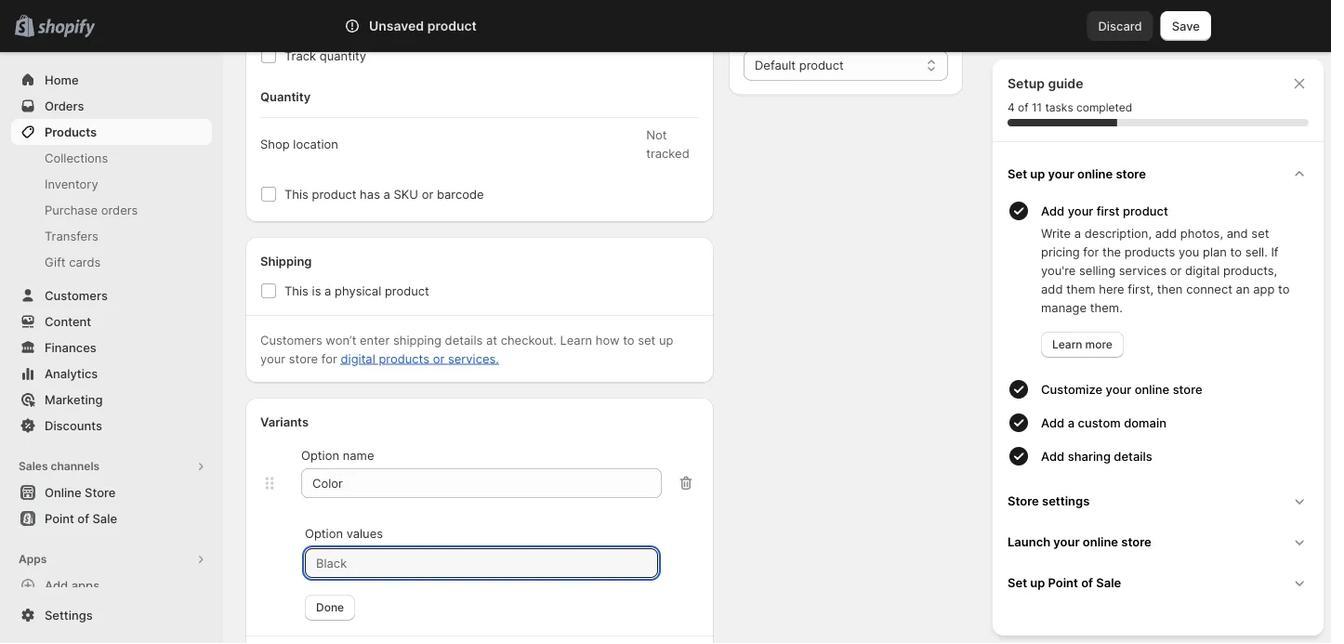 Task type: locate. For each thing, give the bounding box(es) containing it.
1 horizontal spatial add
[[1156, 226, 1178, 240]]

0 horizontal spatial of
[[78, 512, 89, 526]]

1 horizontal spatial details
[[1115, 449, 1153, 464]]

default product
[[755, 58, 844, 73]]

product right unsaved
[[428, 18, 477, 34]]

1 horizontal spatial point
[[1049, 576, 1079, 590]]

4 of 11 tasks completed
[[1008, 101, 1133, 114]]

online down settings
[[1083, 535, 1119, 549]]

1 horizontal spatial for
[[1084, 245, 1100, 259]]

or
[[422, 187, 434, 201], [1171, 263, 1183, 278], [433, 352, 445, 366]]

details down domain on the bottom right of page
[[1115, 449, 1153, 464]]

2 set from the top
[[1008, 576, 1028, 590]]

point
[[45, 512, 74, 526], [1049, 576, 1079, 590]]

set right how
[[638, 333, 656, 347]]

2 vertical spatial of
[[1082, 576, 1094, 590]]

add up write
[[1042, 204, 1065, 218]]

Black text field
[[305, 549, 658, 579]]

discard
[[1099, 19, 1143, 33]]

add for add a custom domain
[[1042, 416, 1065, 430]]

set up your online store
[[1008, 166, 1147, 181]]

and
[[1227, 226, 1249, 240]]

barcode
[[437, 187, 484, 201]]

add down add your first product button
[[1156, 226, 1178, 240]]

1 horizontal spatial store
[[1008, 494, 1040, 508]]

online inside button
[[1135, 382, 1170, 397]]

sku
[[394, 187, 419, 201]]

option for option name
[[301, 448, 339, 463]]

your up 'add your first product'
[[1049, 166, 1075, 181]]

0 vertical spatial sale
[[92, 512, 117, 526]]

sale down the "online store" "button"
[[92, 512, 117, 526]]

store down sales channels button
[[85, 485, 116, 500]]

sale down launch your online store
[[1097, 576, 1122, 590]]

digital up "connect"
[[1186, 263, 1221, 278]]

2 vertical spatial up
[[1031, 576, 1046, 590]]

0 horizontal spatial sale
[[92, 512, 117, 526]]

learn left how
[[560, 333, 593, 347]]

products down "shipping"
[[379, 352, 430, 366]]

this for this is a physical product
[[285, 284, 309, 298]]

option for option values
[[305, 526, 343, 541]]

a right write
[[1075, 226, 1082, 240]]

track
[[285, 48, 316, 63]]

launch
[[1008, 535, 1051, 549]]

a inside write a description, add photos, and set pricing for the products you plan to sell. if you're selling services or digital products, add them here first, then connect an app to manage them.
[[1075, 226, 1082, 240]]

1 horizontal spatial set
[[1252, 226, 1270, 240]]

products
[[1125, 245, 1176, 259], [379, 352, 430, 366]]

online for customize your online store
[[1135, 382, 1170, 397]]

2 vertical spatial online
[[1083, 535, 1119, 549]]

to inside customers won't enter shipping details at checkout. learn how to set up your store for
[[623, 333, 635, 347]]

learn
[[560, 333, 593, 347], [1053, 338, 1083, 352]]

orders
[[45, 99, 84, 113]]

your for launch
[[1054, 535, 1080, 549]]

details up the services.
[[445, 333, 483, 347]]

this for this product has a sku or barcode
[[285, 187, 309, 201]]

your up the variants
[[260, 352, 286, 366]]

1 vertical spatial details
[[1115, 449, 1153, 464]]

learn inside customers won't enter shipping details at checkout. learn how to set up your store for
[[560, 333, 593, 347]]

0 vertical spatial set
[[1252, 226, 1270, 240]]

add inside button
[[1042, 416, 1065, 430]]

to right how
[[623, 333, 635, 347]]

customers won't enter shipping details at checkout. learn how to set up your store for
[[260, 333, 674, 366]]

product left has
[[312, 187, 357, 201]]

set
[[1008, 166, 1028, 181], [1008, 576, 1028, 590]]

point of sale button
[[0, 506, 223, 532]]

your up add a custom domain
[[1106, 382, 1132, 397]]

learn inside add your first product element
[[1053, 338, 1083, 352]]

0 vertical spatial products
[[1125, 245, 1176, 259]]

your inside button
[[1106, 382, 1132, 397]]

write
[[1042, 226, 1071, 240]]

1 horizontal spatial sale
[[1097, 576, 1122, 590]]

option left the values at the left of page
[[305, 526, 343, 541]]

for
[[1084, 245, 1100, 259], [322, 352, 337, 366]]

0 horizontal spatial point
[[45, 512, 74, 526]]

unsaved
[[369, 18, 424, 34]]

this down shop location
[[285, 187, 309, 201]]

shop location
[[260, 137, 338, 151]]

1 set from the top
[[1008, 166, 1028, 181]]

4
[[1008, 101, 1015, 114]]

sales
[[19, 460, 48, 473]]

them
[[1067, 282, 1096, 296]]

0 vertical spatial option
[[301, 448, 339, 463]]

0 horizontal spatial to
[[623, 333, 635, 347]]

up right how
[[659, 333, 674, 347]]

you
[[1179, 245, 1200, 259]]

1 this from the top
[[285, 187, 309, 201]]

2 horizontal spatial of
[[1082, 576, 1094, 590]]

setup guide
[[1008, 76, 1084, 92]]

of for sale
[[78, 512, 89, 526]]

add down the customize
[[1042, 416, 1065, 430]]

sale
[[92, 512, 117, 526], [1097, 576, 1122, 590]]

or up then
[[1171, 263, 1183, 278]]

point down launch your online store
[[1049, 576, 1079, 590]]

this left is
[[285, 284, 309, 298]]

details
[[445, 333, 483, 347], [1115, 449, 1153, 464]]

apps button
[[11, 547, 212, 573]]

your right launch
[[1054, 535, 1080, 549]]

sale inside "link"
[[92, 512, 117, 526]]

your for customize
[[1106, 382, 1132, 397]]

a left custom
[[1068, 416, 1075, 430]]

up down launch
[[1031, 576, 1046, 590]]

products up 'services'
[[1125, 245, 1176, 259]]

0 vertical spatial details
[[445, 333, 483, 347]]

online store button
[[0, 480, 223, 506]]

digital down enter
[[341, 352, 376, 366]]

customers up content
[[45, 288, 108, 303]]

online store link
[[11, 480, 212, 506]]

option values
[[305, 526, 383, 541]]

add your first product button
[[1042, 194, 1317, 224]]

1 horizontal spatial of
[[1019, 101, 1029, 114]]

write a description, add photos, and set pricing for the products you plan to sell. if you're selling services or digital products, add them here first, then connect an app to manage them.
[[1042, 226, 1290, 315]]

first,
[[1128, 282, 1154, 296]]

add apps
[[45, 579, 100, 593]]

of inside "link"
[[78, 512, 89, 526]]

2 this from the top
[[285, 284, 309, 298]]

shipping
[[393, 333, 442, 347]]

1 vertical spatial up
[[659, 333, 674, 347]]

0 horizontal spatial for
[[322, 352, 337, 366]]

set inside set up point of sale button
[[1008, 576, 1028, 590]]

2 vertical spatial or
[[433, 352, 445, 366]]

learn left more
[[1053, 338, 1083, 352]]

set down 4
[[1008, 166, 1028, 181]]

product
[[428, 18, 477, 34], [800, 58, 844, 73], [312, 187, 357, 201], [1124, 204, 1169, 218], [385, 284, 429, 298]]

connect
[[1187, 282, 1233, 296]]

to
[[1231, 245, 1243, 259], [1279, 282, 1290, 296], [623, 333, 635, 347]]

0 vertical spatial for
[[1084, 245, 1100, 259]]

not
[[647, 127, 667, 142]]

0 vertical spatial point
[[45, 512, 74, 526]]

0 horizontal spatial learn
[[560, 333, 593, 347]]

0 horizontal spatial store
[[85, 485, 116, 500]]

1 vertical spatial sale
[[1097, 576, 1122, 590]]

2 vertical spatial to
[[623, 333, 635, 347]]

1 vertical spatial for
[[322, 352, 337, 366]]

1 vertical spatial set
[[1008, 576, 1028, 590]]

to right app
[[1279, 282, 1290, 296]]

1 vertical spatial set
[[638, 333, 656, 347]]

add apps button
[[11, 573, 212, 599]]

set up sell.
[[1252, 226, 1270, 240]]

store
[[1117, 166, 1147, 181], [289, 352, 318, 366], [1173, 382, 1203, 397], [1122, 535, 1152, 549]]

1 vertical spatial online
[[1135, 382, 1170, 397]]

your for add
[[1068, 204, 1094, 218]]

add a custom domain
[[1042, 416, 1167, 430]]

customers inside customers won't enter shipping details at checkout. learn how to set up your store for
[[260, 333, 322, 347]]

add left sharing
[[1042, 449, 1065, 464]]

done
[[316, 601, 344, 615]]

shop
[[260, 137, 290, 151]]

0 vertical spatial add
[[1156, 226, 1178, 240]]

for up selling
[[1084, 245, 1100, 259]]

online up domain on the bottom right of page
[[1135, 382, 1170, 397]]

services
[[1120, 263, 1167, 278]]

checkout.
[[501, 333, 557, 347]]

0 vertical spatial to
[[1231, 245, 1243, 259]]

store inside 'button'
[[1008, 494, 1040, 508]]

apps
[[19, 553, 47, 566]]

1 vertical spatial digital
[[341, 352, 376, 366]]

launch your online store button
[[1001, 522, 1317, 563]]

for down won't
[[322, 352, 337, 366]]

add down you're
[[1042, 282, 1064, 296]]

0 vertical spatial customers
[[45, 288, 108, 303]]

add
[[1042, 204, 1065, 218], [1042, 416, 1065, 430], [1042, 449, 1065, 464], [45, 579, 68, 593]]

11
[[1032, 101, 1043, 114]]

manage
[[1042, 300, 1087, 315]]

customers left won't
[[260, 333, 322, 347]]

your left first
[[1068, 204, 1094, 218]]

products,
[[1224, 263, 1278, 278]]

of right 4
[[1019, 101, 1029, 114]]

set up point of sale button
[[1001, 563, 1317, 604]]

for inside write a description, add photos, and set pricing for the products you plan to sell. if you're selling services or digital products, add them here first, then connect an app to manage them.
[[1084, 245, 1100, 259]]

0 vertical spatial up
[[1031, 166, 1046, 181]]

0 vertical spatial set
[[1008, 166, 1028, 181]]

1 vertical spatial products
[[379, 352, 430, 366]]

sales channels button
[[11, 454, 212, 480]]

launch your online store
[[1008, 535, 1152, 549]]

or right sku
[[422, 187, 434, 201]]

0 horizontal spatial digital
[[341, 352, 376, 366]]

0 vertical spatial of
[[1019, 101, 1029, 114]]

add left apps
[[45, 579, 68, 593]]

0 horizontal spatial details
[[445, 333, 483, 347]]

you're
[[1042, 263, 1076, 278]]

analytics
[[45, 366, 98, 381]]

0 vertical spatial digital
[[1186, 263, 1221, 278]]

gift cards link
[[11, 249, 212, 275]]

home
[[45, 73, 79, 87]]

1 horizontal spatial digital
[[1186, 263, 1221, 278]]

1 horizontal spatial to
[[1231, 245, 1243, 259]]

0 vertical spatial online
[[1078, 166, 1114, 181]]

plan
[[1203, 245, 1228, 259]]

store
[[85, 485, 116, 500], [1008, 494, 1040, 508]]

set down launch
[[1008, 576, 1028, 590]]

1 vertical spatial or
[[1171, 263, 1183, 278]]

1 horizontal spatial learn
[[1053, 338, 1083, 352]]

product right default
[[800, 58, 844, 73]]

store up the variants
[[289, 352, 318, 366]]

up up write
[[1031, 166, 1046, 181]]

Size text field
[[301, 469, 662, 499]]

point down online
[[45, 512, 74, 526]]

content
[[45, 314, 91, 329]]

a right has
[[384, 187, 391, 201]]

set inside set up your online store button
[[1008, 166, 1028, 181]]

add for add sharing details
[[1042, 449, 1065, 464]]

more
[[1086, 338, 1113, 352]]

1 vertical spatial add
[[1042, 282, 1064, 296]]

customers for customers
[[45, 288, 108, 303]]

1 horizontal spatial customers
[[260, 333, 322, 347]]

customers
[[45, 288, 108, 303], [260, 333, 322, 347]]

add inside "button"
[[45, 579, 68, 593]]

0 horizontal spatial set
[[638, 333, 656, 347]]

1 vertical spatial this
[[285, 284, 309, 298]]

option left name
[[301, 448, 339, 463]]

to down and at the right of page
[[1231, 245, 1243, 259]]

transfers link
[[11, 223, 212, 249]]

set up point of sale
[[1008, 576, 1122, 590]]

product up description,
[[1124, 204, 1169, 218]]

1 vertical spatial of
[[78, 512, 89, 526]]

transfers
[[45, 229, 98, 243]]

0 horizontal spatial customers
[[45, 288, 108, 303]]

store up add a custom domain button on the bottom right of page
[[1173, 382, 1203, 397]]

store down store settings 'button'
[[1122, 535, 1152, 549]]

add your first product element
[[1004, 224, 1317, 358]]

online up 'add your first product'
[[1078, 166, 1114, 181]]

shopify image
[[37, 19, 95, 38]]

1 vertical spatial to
[[1279, 282, 1290, 296]]

or down "shipping"
[[433, 352, 445, 366]]

store inside 'link'
[[85, 485, 116, 500]]

1 vertical spatial option
[[305, 526, 343, 541]]

custom
[[1078, 416, 1121, 430]]

up
[[1031, 166, 1046, 181], [659, 333, 674, 347], [1031, 576, 1046, 590]]

digital products or services.
[[341, 352, 499, 366]]

of down launch your online store
[[1082, 576, 1094, 590]]

your
[[1049, 166, 1075, 181], [1068, 204, 1094, 218], [260, 352, 286, 366], [1106, 382, 1132, 397], [1054, 535, 1080, 549]]

or inside write a description, add photos, and set pricing for the products you plan to sell. if you're selling services or digital products, add them here first, then connect an app to manage them.
[[1171, 263, 1183, 278]]

0 vertical spatial this
[[285, 187, 309, 201]]

1 vertical spatial point
[[1049, 576, 1079, 590]]

of down online store
[[78, 512, 89, 526]]

tracked
[[647, 146, 690, 160]]

product right physical
[[385, 284, 429, 298]]

store up launch
[[1008, 494, 1040, 508]]

analytics link
[[11, 361, 212, 387]]

guide
[[1049, 76, 1084, 92]]

1 vertical spatial customers
[[260, 333, 322, 347]]

set
[[1252, 226, 1270, 240], [638, 333, 656, 347]]

1 horizontal spatial products
[[1125, 245, 1176, 259]]



Task type: vqa. For each thing, say whether or not it's contained in the screenshot.
My Store icon
no



Task type: describe. For each thing, give the bounding box(es) containing it.
store up first
[[1117, 166, 1147, 181]]

collections link
[[11, 145, 212, 171]]

has
[[360, 187, 380, 201]]

inventory
[[45, 177, 98, 191]]

gift cards
[[45, 255, 101, 269]]

finances link
[[11, 335, 212, 361]]

store settings
[[1008, 494, 1090, 508]]

your inside customers won't enter shipping details at checkout. learn how to set up your store for
[[260, 352, 286, 366]]

point of sale link
[[11, 506, 212, 532]]

details inside customers won't enter shipping details at checkout. learn how to set up your store for
[[445, 333, 483, 347]]

photos,
[[1181, 226, 1224, 240]]

add for add your first product
[[1042, 204, 1065, 218]]

of for 11
[[1019, 101, 1029, 114]]

then
[[1158, 282, 1183, 296]]

add sharing details button
[[1042, 440, 1317, 473]]

sales channels
[[19, 460, 100, 473]]

set up your online store button
[[1001, 153, 1317, 194]]

setup guide dialog
[[993, 60, 1324, 636]]

store inside customers won't enter shipping details at checkout. learn how to set up your store for
[[289, 352, 318, 366]]

up inside customers won't enter shipping details at checkout. learn how to set up your store for
[[659, 333, 674, 347]]

location
[[293, 137, 338, 151]]

a inside button
[[1068, 416, 1075, 430]]

set for set up point of sale
[[1008, 576, 1028, 590]]

settings
[[45, 608, 93, 623]]

if
[[1272, 245, 1279, 259]]

0 vertical spatial or
[[422, 187, 434, 201]]

marketing
[[45, 392, 103, 407]]

marketing link
[[11, 387, 212, 413]]

customers for customers won't enter shipping details at checkout. learn how to set up your store for
[[260, 333, 322, 347]]

0 horizontal spatial add
[[1042, 282, 1064, 296]]

store inside button
[[1173, 382, 1203, 397]]

sale inside setup guide dialog
[[1097, 576, 1122, 590]]

add for add apps
[[45, 579, 68, 593]]

add a custom domain button
[[1042, 406, 1317, 440]]

the
[[1103, 245, 1122, 259]]

for inside customers won't enter shipping details at checkout. learn how to set up your store for
[[322, 352, 337, 366]]

product inside button
[[1124, 204, 1169, 218]]

physical
[[335, 284, 382, 298]]

at
[[486, 333, 498, 347]]

online for launch your online store
[[1083, 535, 1119, 549]]

customize your online store button
[[1042, 373, 1317, 406]]

set inside customers won't enter shipping details at checkout. learn how to set up your store for
[[638, 333, 656, 347]]

cards
[[69, 255, 101, 269]]

purchase orders
[[45, 203, 138, 217]]

finances
[[45, 340, 97, 355]]

description,
[[1085, 226, 1152, 240]]

settings link
[[11, 603, 212, 629]]

domain
[[1125, 416, 1167, 430]]

selling
[[1080, 263, 1116, 278]]

add sharing details
[[1042, 449, 1153, 464]]

products
[[45, 125, 97, 139]]

sharing
[[1068, 449, 1111, 464]]

orders link
[[11, 93, 212, 119]]

a right is
[[325, 284, 332, 298]]

default
[[755, 58, 796, 73]]

not tracked
[[647, 127, 690, 160]]

2 horizontal spatial to
[[1279, 282, 1290, 296]]

unsaved product
[[369, 18, 477, 34]]

apps
[[71, 579, 100, 593]]

point of sale
[[45, 512, 117, 526]]

digital inside write a description, add photos, and set pricing for the products you plan to sell. if you're selling services or digital products, add them here first, then connect an app to manage them.
[[1186, 263, 1221, 278]]

settings
[[1043, 494, 1090, 508]]

content link
[[11, 309, 212, 335]]

details inside add sharing details button
[[1115, 449, 1153, 464]]

customize
[[1042, 382, 1103, 397]]

an
[[1237, 282, 1251, 296]]

digital products or services. link
[[341, 352, 499, 366]]

customers link
[[11, 283, 212, 309]]

up for set up your online store
[[1031, 166, 1046, 181]]

point inside setup guide dialog
[[1049, 576, 1079, 590]]

quantity
[[320, 48, 366, 63]]

up for set up point of sale
[[1031, 576, 1046, 590]]

is
[[312, 284, 321, 298]]

quantity
[[260, 89, 311, 104]]

how
[[596, 333, 620, 347]]

products inside write a description, add photos, and set pricing for the products you plan to sell. if you're selling services or digital products, add them here first, then connect an app to manage them.
[[1125, 245, 1176, 259]]

variants
[[260, 415, 309, 429]]

product for this
[[312, 187, 357, 201]]

0 horizontal spatial products
[[379, 352, 430, 366]]

option name
[[301, 448, 374, 463]]

online
[[45, 485, 82, 500]]

this is a physical product
[[285, 284, 429, 298]]

set inside write a description, add photos, and set pricing for the products you plan to sell. if you're selling services or digital products, add them here first, then connect an app to manage them.
[[1252, 226, 1270, 240]]

product for unsaved
[[428, 18, 477, 34]]

products link
[[11, 119, 212, 145]]

add your first product
[[1042, 204, 1169, 218]]

services.
[[448, 352, 499, 366]]

values
[[347, 526, 383, 541]]

home link
[[11, 67, 212, 93]]

store settings button
[[1001, 481, 1317, 522]]

purchase
[[45, 203, 98, 217]]

pricing
[[1042, 245, 1080, 259]]

track quantity
[[285, 48, 366, 63]]

shipping
[[260, 254, 312, 268]]

point inside "link"
[[45, 512, 74, 526]]

product for default
[[800, 58, 844, 73]]

gift
[[45, 255, 66, 269]]

setup
[[1008, 76, 1045, 92]]

save
[[1173, 19, 1201, 33]]

set for set up your online store
[[1008, 166, 1028, 181]]



